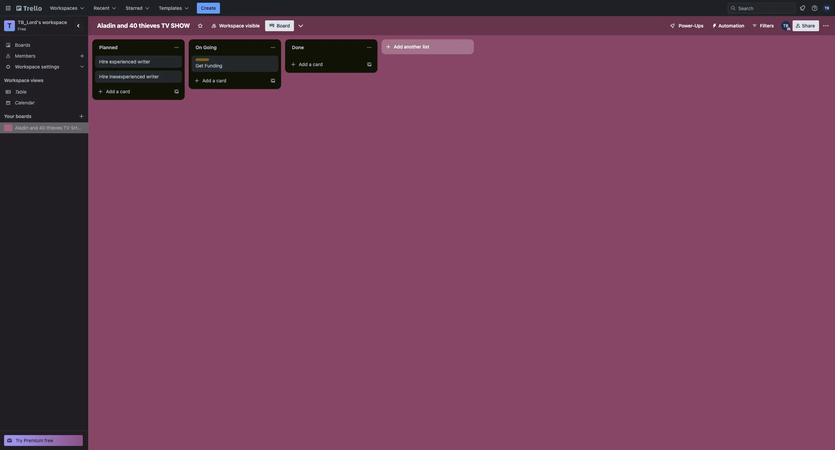 Task type: locate. For each thing, give the bounding box(es) containing it.
show down add board image
[[71, 125, 85, 131]]

writer up the hire inexexperienced writer link
[[138, 59, 150, 65]]

power-
[[679, 23, 695, 29]]

funding
[[205, 63, 222, 69]]

add a card button down get funding link
[[192, 75, 268, 86]]

0 horizontal spatial card
[[120, 89, 130, 94]]

show menu image
[[823, 22, 830, 29]]

0 horizontal spatial show
[[71, 125, 85, 131]]

40 inside board name text box
[[129, 22, 137, 29]]

1 vertical spatial and
[[30, 125, 38, 131]]

0 vertical spatial add a card
[[299, 61, 323, 67]]

2 horizontal spatial add a card
[[299, 61, 323, 67]]

0 vertical spatial and
[[117, 22, 128, 29]]

show down templates popup button
[[171, 22, 190, 29]]

your boards
[[4, 113, 31, 119]]

1 horizontal spatial add a card button
[[192, 75, 268, 86]]

members
[[15, 53, 35, 59]]

workspace left visible
[[219, 23, 244, 29]]

0 vertical spatial writer
[[138, 59, 150, 65]]

1 vertical spatial create from template… image
[[174, 89, 179, 94]]

0 horizontal spatial tv
[[63, 125, 70, 131]]

hire down planned
[[99, 59, 108, 65]]

40 down your boards with 1 items element
[[39, 125, 45, 131]]

add down done
[[299, 61, 308, 67]]

automation button
[[709, 20, 749, 31]]

sm image
[[709, 20, 719, 30]]

2 vertical spatial card
[[120, 89, 130, 94]]

0 vertical spatial aladin
[[97, 22, 116, 29]]

thieves down the starred dropdown button
[[139, 22, 160, 29]]

2 vertical spatial a
[[116, 89, 119, 94]]

premium
[[24, 438, 43, 444]]

filters
[[760, 23, 774, 29]]

0 horizontal spatial add a card button
[[95, 86, 171, 97]]

add a card down done
[[299, 61, 323, 67]]

0 vertical spatial 40
[[129, 22, 137, 29]]

workspace visible button
[[207, 20, 264, 31]]

aladin down boards
[[15, 125, 29, 131]]

1 horizontal spatial card
[[216, 78, 227, 84]]

experienced
[[109, 59, 136, 65]]

1 vertical spatial 40
[[39, 125, 45, 131]]

40 down starred
[[129, 22, 137, 29]]

add a card button down hire inexexperienced writer
[[95, 86, 171, 97]]

a down funding
[[213, 78, 215, 84]]

try premium free button
[[4, 436, 83, 447]]

create from template… image
[[270, 78, 276, 84], [174, 89, 179, 94]]

1 vertical spatial workspace
[[15, 64, 40, 70]]

workspace up 'table'
[[4, 77, 29, 83]]

0 vertical spatial a
[[309, 61, 312, 67]]

search image
[[731, 5, 736, 11]]

workspace
[[219, 23, 244, 29], [15, 64, 40, 70], [4, 77, 29, 83]]

tv down calendar link
[[63, 125, 70, 131]]

workspace settings
[[15, 64, 59, 70]]

primary element
[[0, 0, 835, 16]]

and down your boards with 1 items element
[[30, 125, 38, 131]]

add down inexexperienced
[[106, 89, 115, 94]]

show
[[171, 22, 190, 29], [71, 125, 85, 131]]

views
[[31, 77, 43, 83]]

add a card for planned
[[106, 89, 130, 94]]

customize views image
[[298, 22, 304, 29]]

tv down templates in the left of the page
[[161, 22, 169, 29]]

0 horizontal spatial thieves
[[47, 125, 62, 131]]

1 horizontal spatial aladin
[[97, 22, 116, 29]]

aladin down recent popup button
[[97, 22, 116, 29]]

2 horizontal spatial a
[[309, 61, 312, 67]]

1 horizontal spatial thieves
[[139, 22, 160, 29]]

Board name text field
[[94, 20, 193, 31]]

add a card down inexexperienced
[[106, 89, 130, 94]]

add
[[394, 44, 403, 50], [299, 61, 308, 67], [202, 78, 211, 84], [106, 89, 115, 94]]

back to home image
[[16, 3, 42, 14]]

and inside board name text box
[[117, 22, 128, 29]]

workspace
[[42, 19, 67, 25]]

Search field
[[736, 3, 796, 13]]

going
[[203, 44, 217, 50]]

0 horizontal spatial a
[[116, 89, 119, 94]]

writer
[[138, 59, 150, 65], [146, 74, 159, 79]]

this member is an admin of this board. image
[[787, 28, 790, 31]]

aladin and 40 thieves tv show
[[97, 22, 190, 29], [15, 125, 85, 131]]

1 vertical spatial add a card
[[202, 78, 227, 84]]

aladin
[[97, 22, 116, 29], [15, 125, 29, 131]]

create from template… image for on going
[[270, 78, 276, 84]]

a
[[309, 61, 312, 67], [213, 78, 215, 84], [116, 89, 119, 94]]

1 vertical spatial card
[[216, 78, 227, 84]]

0 horizontal spatial aladin and 40 thieves tv show
[[15, 125, 85, 131]]

another
[[404, 44, 422, 50]]

add down get funding
[[202, 78, 211, 84]]

add a card down funding
[[202, 78, 227, 84]]

1 horizontal spatial aladin and 40 thieves tv show
[[97, 22, 190, 29]]

t
[[7, 22, 12, 30]]

1 vertical spatial writer
[[146, 74, 159, 79]]

1 horizontal spatial 40
[[129, 22, 137, 29]]

1 vertical spatial aladin
[[15, 125, 29, 131]]

card for done
[[313, 61, 323, 67]]

done
[[292, 44, 304, 50]]

aladin and 40 thieves tv show down your boards with 1 items element
[[15, 125, 85, 131]]

workspaces button
[[46, 3, 88, 14]]

2 vertical spatial workspace
[[4, 77, 29, 83]]

workspace inside "button"
[[219, 23, 244, 29]]

create button
[[197, 3, 220, 14]]

thieves
[[139, 22, 160, 29], [47, 125, 62, 131]]

0 vertical spatial hire
[[99, 59, 108, 65]]

recent
[[94, 5, 109, 11]]

1 horizontal spatial a
[[213, 78, 215, 84]]

workspace inside popup button
[[15, 64, 40, 70]]

workspace down members
[[15, 64, 40, 70]]

0 horizontal spatial create from template… image
[[174, 89, 179, 94]]

create from template… image for planned
[[174, 89, 179, 94]]

1 vertical spatial thieves
[[47, 125, 62, 131]]

aladin and 40 thieves tv show link
[[15, 125, 85, 131]]

add a card
[[299, 61, 323, 67], [202, 78, 227, 84], [106, 89, 130, 94]]

1 horizontal spatial tv
[[161, 22, 169, 29]]

workspace for workspace visible
[[219, 23, 244, 29]]

aladin and 40 thieves tv show down the starred dropdown button
[[97, 22, 190, 29]]

planned
[[99, 44, 118, 50]]

On Going text field
[[192, 42, 266, 53]]

1 horizontal spatial show
[[171, 22, 190, 29]]

add left another
[[394, 44, 403, 50]]

0 vertical spatial thieves
[[139, 22, 160, 29]]

0 vertical spatial tv
[[161, 22, 169, 29]]

card down inexexperienced
[[120, 89, 130, 94]]

starred button
[[122, 3, 153, 14]]

1 vertical spatial hire
[[99, 74, 108, 79]]

1 horizontal spatial and
[[117, 22, 128, 29]]

aladin inside board name text box
[[97, 22, 116, 29]]

card down funding
[[216, 78, 227, 84]]

40
[[129, 22, 137, 29], [39, 125, 45, 131]]

workspaces
[[50, 5, 77, 11]]

tv inside board name text box
[[161, 22, 169, 29]]

add a card button
[[288, 59, 364, 70], [192, 75, 268, 86], [95, 86, 171, 97]]

add another list
[[394, 44, 429, 50]]

2 vertical spatial add a card
[[106, 89, 130, 94]]

0 vertical spatial workspace
[[219, 23, 244, 29]]

aladin and 40 thieves tv show inside board name text box
[[97, 22, 190, 29]]

hire
[[99, 59, 108, 65], [99, 74, 108, 79]]

add a card button for planned
[[95, 86, 171, 97]]

1 vertical spatial a
[[213, 78, 215, 84]]

visible
[[245, 23, 260, 29]]

board
[[277, 23, 290, 29]]

power-ups button
[[665, 20, 708, 31]]

free
[[18, 26, 26, 32]]

writer down "hire experienced writer" link
[[146, 74, 159, 79]]

2 horizontal spatial card
[[313, 61, 323, 67]]

1 vertical spatial aladin and 40 thieves tv show
[[15, 125, 85, 131]]

workspace settings button
[[0, 61, 88, 72]]

workspace views
[[4, 77, 43, 83]]

tv
[[161, 22, 169, 29], [63, 125, 70, 131]]

tyler black (tylerblack44) image
[[823, 4, 831, 12]]

thieves down your boards with 1 items element
[[47, 125, 62, 131]]

starred
[[126, 5, 143, 11]]

0 vertical spatial aladin and 40 thieves tv show
[[97, 22, 190, 29]]

1 horizontal spatial create from template… image
[[270, 78, 276, 84]]

1 horizontal spatial add a card
[[202, 78, 227, 84]]

0 horizontal spatial and
[[30, 125, 38, 131]]

1 hire from the top
[[99, 59, 108, 65]]

0 vertical spatial show
[[171, 22, 190, 29]]

add a card button down done text box
[[288, 59, 364, 70]]

0 horizontal spatial add a card
[[106, 89, 130, 94]]

and down starred
[[117, 22, 128, 29]]

hire left inexexperienced
[[99, 74, 108, 79]]

writer for hire experienced writer
[[138, 59, 150, 65]]

your
[[4, 113, 14, 119]]

0 vertical spatial card
[[313, 61, 323, 67]]

0 vertical spatial create from template… image
[[270, 78, 276, 84]]

list
[[423, 44, 429, 50]]

a down done text box
[[309, 61, 312, 67]]

card down done text box
[[313, 61, 323, 67]]

card for planned
[[120, 89, 130, 94]]

a down inexexperienced
[[116, 89, 119, 94]]

2 hire from the top
[[99, 74, 108, 79]]

boards
[[15, 42, 30, 48]]

2 horizontal spatial add a card button
[[288, 59, 364, 70]]

and
[[117, 22, 128, 29], [30, 125, 38, 131]]

ups
[[695, 23, 704, 29]]

card
[[313, 61, 323, 67], [216, 78, 227, 84], [120, 89, 130, 94]]

recent button
[[90, 3, 120, 14]]

filters button
[[750, 20, 776, 31]]

0 horizontal spatial aladin
[[15, 125, 29, 131]]



Task type: describe. For each thing, give the bounding box(es) containing it.
add board image
[[79, 114, 84, 119]]

on
[[196, 44, 202, 50]]

add for planned
[[106, 89, 115, 94]]

share
[[802, 23, 815, 29]]

workspace navigation collapse icon image
[[74, 21, 84, 31]]

add a card button for done
[[288, 59, 364, 70]]

create from template… image
[[367, 62, 372, 67]]

templates
[[159, 5, 182, 11]]

power-ups
[[679, 23, 704, 29]]

writer for hire inexexperienced writer
[[146, 74, 159, 79]]

1 vertical spatial show
[[71, 125, 85, 131]]

free
[[44, 438, 53, 444]]

try premium free
[[16, 438, 53, 444]]

add inside button
[[394, 44, 403, 50]]

add for done
[[299, 61, 308, 67]]

hire for hire experienced writer
[[99, 59, 108, 65]]

hire experienced writer link
[[99, 58, 178, 65]]

tb_lord's workspace free
[[18, 19, 67, 32]]

1 vertical spatial tv
[[63, 125, 70, 131]]

Done text field
[[288, 42, 363, 53]]

board link
[[265, 20, 294, 31]]

on going
[[196, 44, 217, 50]]

share button
[[793, 20, 819, 31]]

a for planned
[[116, 89, 119, 94]]

your boards with 1 items element
[[4, 112, 69, 121]]

show inside board name text box
[[171, 22, 190, 29]]

settings
[[41, 64, 59, 70]]

tb_lord's
[[18, 19, 41, 25]]

Planned text field
[[95, 42, 170, 53]]

try
[[16, 438, 23, 444]]

get
[[196, 63, 203, 69]]

and inside aladin and 40 thieves tv show link
[[30, 125, 38, 131]]

add another list button
[[382, 39, 474, 54]]

calendar
[[15, 100, 35, 106]]

members link
[[0, 51, 88, 61]]

color: yellow, title: "less than $25m" element
[[196, 58, 209, 61]]

hire inexexperienced writer
[[99, 74, 159, 79]]

automation
[[719, 23, 745, 29]]

star or unstar board image
[[197, 23, 203, 29]]

templates button
[[155, 3, 193, 14]]

hire inexexperienced writer link
[[99, 73, 178, 80]]

boards
[[16, 113, 31, 119]]

inexexperienced
[[109, 74, 145, 79]]

hire for hire inexexperienced writer
[[99, 74, 108, 79]]

0 notifications image
[[799, 4, 807, 12]]

workspace for workspace views
[[4, 77, 29, 83]]

workspace for workspace settings
[[15, 64, 40, 70]]

add a card for on going
[[202, 78, 227, 84]]

add a card for done
[[299, 61, 323, 67]]

t link
[[4, 20, 15, 31]]

tb_lord's workspace link
[[18, 19, 67, 25]]

tb_lord (tylerblack44) image
[[781, 21, 791, 31]]

add for on going
[[202, 78, 211, 84]]

calendar link
[[15, 99, 84, 106]]

table link
[[15, 89, 84, 95]]

table
[[15, 89, 27, 95]]

workspace visible
[[219, 23, 260, 29]]

get funding
[[196, 63, 222, 69]]

a for on going
[[213, 78, 215, 84]]

create
[[201, 5, 216, 11]]

thieves inside board name text box
[[139, 22, 160, 29]]

card for on going
[[216, 78, 227, 84]]

a for done
[[309, 61, 312, 67]]

0 horizontal spatial 40
[[39, 125, 45, 131]]

get funding link
[[196, 62, 274, 69]]

hire experienced writer
[[99, 59, 150, 65]]

add a card button for on going
[[192, 75, 268, 86]]

boards link
[[0, 40, 88, 51]]

open information menu image
[[812, 5, 818, 12]]



Task type: vqa. For each thing, say whether or not it's contained in the screenshot.
Create
yes



